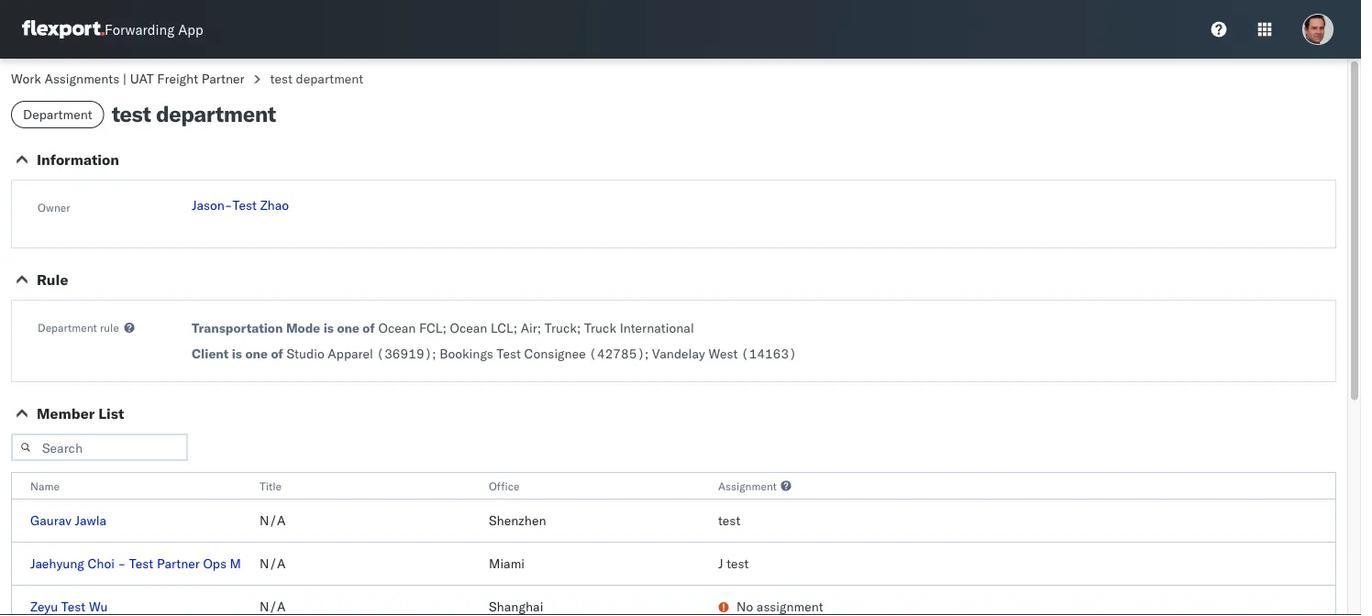 Task type: vqa. For each thing, say whether or not it's contained in the screenshot.
the Bosch
no



Task type: describe. For each thing, give the bounding box(es) containing it.
jawla
[[75, 513, 107, 529]]

lcl
[[491, 320, 514, 336]]

; down international
[[645, 346, 649, 362]]

1 vertical spatial is
[[232, 346, 242, 362]]

shenzhen
[[489, 513, 546, 529]]

international
[[620, 320, 694, 336]]

assignment
[[718, 479, 777, 493]]

work
[[11, 71, 41, 87]]

department rule
[[38, 321, 119, 334]]

assignment
[[757, 599, 824, 615]]

wu
[[89, 599, 108, 615]]

manager
[[230, 556, 281, 572]]

transportation
[[192, 320, 283, 336]]

1 vertical spatial one
[[245, 346, 268, 362]]

vandelay
[[652, 346, 705, 362]]

jason-test zhao link
[[192, 197, 289, 213]]

miami
[[489, 556, 525, 572]]

2 truck from the left
[[584, 320, 617, 336]]

2 ocean from the left
[[450, 320, 488, 336]]

jason-
[[192, 197, 233, 213]]

zeyu
[[30, 599, 58, 615]]

-
[[118, 556, 126, 572]]

gaurav jawla
[[30, 513, 107, 529]]

; up the studio apparel (36919) ; bookings test consignee (42785) ; vandelay west (14163)
[[538, 320, 542, 336]]

apparel
[[328, 346, 373, 362]]

member list
[[37, 405, 124, 423]]

gaurav jawla link
[[30, 513, 107, 529]]

name
[[30, 479, 59, 493]]

uat
[[130, 71, 154, 87]]

air
[[521, 320, 538, 336]]

zhao
[[260, 197, 289, 213]]

1 ocean from the left
[[378, 320, 416, 336]]

; up bookings
[[443, 320, 447, 336]]

forwarding app link
[[22, 20, 203, 39]]

client
[[192, 346, 229, 362]]

test left wu
[[61, 599, 86, 615]]

jaehyung choi - test partner ops manager link
[[30, 556, 281, 572]]

test down the lcl
[[497, 346, 521, 362]]

choi
[[88, 556, 115, 572]]

consignee
[[524, 346, 586, 362]]

j
[[718, 556, 724, 572]]

forwarding
[[105, 21, 175, 38]]

0 horizontal spatial department
[[156, 100, 276, 128]]

1 horizontal spatial of
[[363, 320, 375, 336]]

work assignments | uat freight partner
[[11, 71, 245, 87]]

1 vertical spatial partner
[[157, 556, 200, 572]]

|
[[123, 71, 127, 87]]



Task type: locate. For each thing, give the bounding box(es) containing it.
of
[[363, 320, 375, 336], [271, 346, 283, 362]]

1 vertical spatial n/a
[[260, 556, 286, 572]]

3 n/a from the top
[[260, 599, 286, 615]]

n/a for -
[[260, 556, 286, 572]]

partner left ops
[[157, 556, 200, 572]]

of up apparel
[[363, 320, 375, 336]]

client is one of
[[192, 346, 283, 362]]

assignments
[[45, 71, 119, 87]]

member
[[37, 405, 95, 423]]

1 truck from the left
[[545, 320, 577, 336]]

; down fcl in the left of the page
[[432, 346, 436, 362]]

0 vertical spatial one
[[337, 320, 360, 336]]

0 vertical spatial department
[[23, 106, 92, 122]]

owner
[[38, 200, 70, 214]]

is right mode at the bottom
[[324, 320, 334, 336]]

0 horizontal spatial partner
[[157, 556, 200, 572]]

(36919)
[[377, 346, 432, 362]]

0 horizontal spatial is
[[232, 346, 242, 362]]

0 horizontal spatial of
[[271, 346, 283, 362]]

one down transportation
[[245, 346, 268, 362]]

west
[[709, 346, 738, 362]]

1 horizontal spatial ocean
[[450, 320, 488, 336]]

ops
[[203, 556, 227, 572]]

n/a down manager
[[260, 599, 286, 615]]

department left rule on the bottom left of the page
[[38, 321, 97, 334]]

test department
[[270, 71, 364, 87], [112, 100, 276, 128]]

;
[[443, 320, 447, 336], [514, 320, 518, 336], [538, 320, 542, 336], [577, 320, 581, 336], [432, 346, 436, 362], [645, 346, 649, 362]]

; up consignee
[[577, 320, 581, 336]]

of down 'transportation mode is one of'
[[271, 346, 283, 362]]

(14163)
[[741, 346, 797, 362]]

fcl
[[419, 320, 443, 336]]

test right -
[[129, 556, 154, 572]]

0 horizontal spatial one
[[245, 346, 268, 362]]

1 horizontal spatial partner
[[202, 71, 245, 87]]

test
[[233, 197, 257, 213], [497, 346, 521, 362], [129, 556, 154, 572], [61, 599, 86, 615]]

information
[[37, 150, 119, 169]]

studio apparel (36919) ; bookings test consignee (42785) ; vandelay west (14163)
[[287, 346, 797, 362]]

1 vertical spatial department
[[156, 100, 276, 128]]

zeyu test wu link
[[30, 599, 108, 615]]

truck up "(42785)"
[[584, 320, 617, 336]]

flexport. image
[[22, 20, 105, 39]]

no assignment
[[737, 599, 824, 615]]

mode
[[286, 320, 320, 336]]

truck up consignee
[[545, 320, 577, 336]]

studio
[[287, 346, 325, 362]]

department for department
[[23, 106, 92, 122]]

0 horizontal spatial truck
[[545, 320, 577, 336]]

0 vertical spatial of
[[363, 320, 375, 336]]

department
[[296, 71, 364, 87], [156, 100, 276, 128]]

partner right freight
[[202, 71, 245, 87]]

list
[[98, 405, 124, 423]]

0 vertical spatial n/a
[[260, 513, 286, 529]]

zeyu test wu
[[30, 599, 108, 615]]

n/a
[[260, 513, 286, 529], [260, 556, 286, 572], [260, 599, 286, 615]]

Search text field
[[11, 434, 188, 462]]

0 vertical spatial department
[[296, 71, 364, 87]]

is
[[324, 320, 334, 336], [232, 346, 242, 362]]

title
[[260, 479, 282, 493]]

0 vertical spatial test department
[[270, 71, 364, 87]]

department down the assignments on the left top of page
[[23, 106, 92, 122]]

app
[[178, 21, 203, 38]]

2 n/a from the top
[[260, 556, 286, 572]]

1 vertical spatial test department
[[112, 100, 276, 128]]

jason-test zhao
[[192, 197, 289, 213]]

ocean
[[378, 320, 416, 336], [450, 320, 488, 336]]

0 vertical spatial partner
[[202, 71, 245, 87]]

test
[[270, 71, 293, 87], [112, 100, 151, 128], [718, 513, 741, 529], [727, 556, 749, 572]]

1 vertical spatial department
[[38, 321, 97, 334]]

0 horizontal spatial ocean
[[378, 320, 416, 336]]

jaehyung choi - test partner ops manager
[[30, 556, 281, 572]]

one up apparel
[[337, 320, 360, 336]]

one
[[337, 320, 360, 336], [245, 346, 268, 362]]

n/a for wu
[[260, 599, 286, 615]]

partner
[[202, 71, 245, 87], [157, 556, 200, 572]]

rule
[[100, 321, 119, 334]]

office
[[489, 479, 520, 493]]

gaurav
[[30, 513, 72, 529]]

0 vertical spatial is
[[324, 320, 334, 336]]

(42785)
[[589, 346, 645, 362]]

j test
[[718, 556, 749, 572]]

work assignments | uat freight partner link
[[11, 71, 245, 87]]

rule
[[37, 271, 68, 289]]

forwarding app
[[105, 21, 203, 38]]

1 vertical spatial of
[[271, 346, 283, 362]]

ocean up bookings
[[450, 320, 488, 336]]

transportation mode is one of
[[192, 320, 375, 336]]

freight
[[157, 71, 198, 87]]

department
[[23, 106, 92, 122], [38, 321, 97, 334]]

1 horizontal spatial truck
[[584, 320, 617, 336]]

; left air
[[514, 320, 518, 336]]

n/a right ops
[[260, 556, 286, 572]]

bookings
[[440, 346, 493, 362]]

is down transportation
[[232, 346, 242, 362]]

truck
[[545, 320, 577, 336], [584, 320, 617, 336]]

department for department rule
[[38, 321, 97, 334]]

ocean up (36919)
[[378, 320, 416, 336]]

1 horizontal spatial one
[[337, 320, 360, 336]]

shanghai
[[489, 599, 544, 615]]

1 horizontal spatial department
[[296, 71, 364, 87]]

ocean fcl ; ocean lcl ; air ; truck ; truck international
[[378, 320, 694, 336]]

2 vertical spatial n/a
[[260, 599, 286, 615]]

jaehyung
[[30, 556, 84, 572]]

n/a down title
[[260, 513, 286, 529]]

1 n/a from the top
[[260, 513, 286, 529]]

no
[[737, 599, 754, 615]]

1 horizontal spatial is
[[324, 320, 334, 336]]

test left zhao
[[233, 197, 257, 213]]



